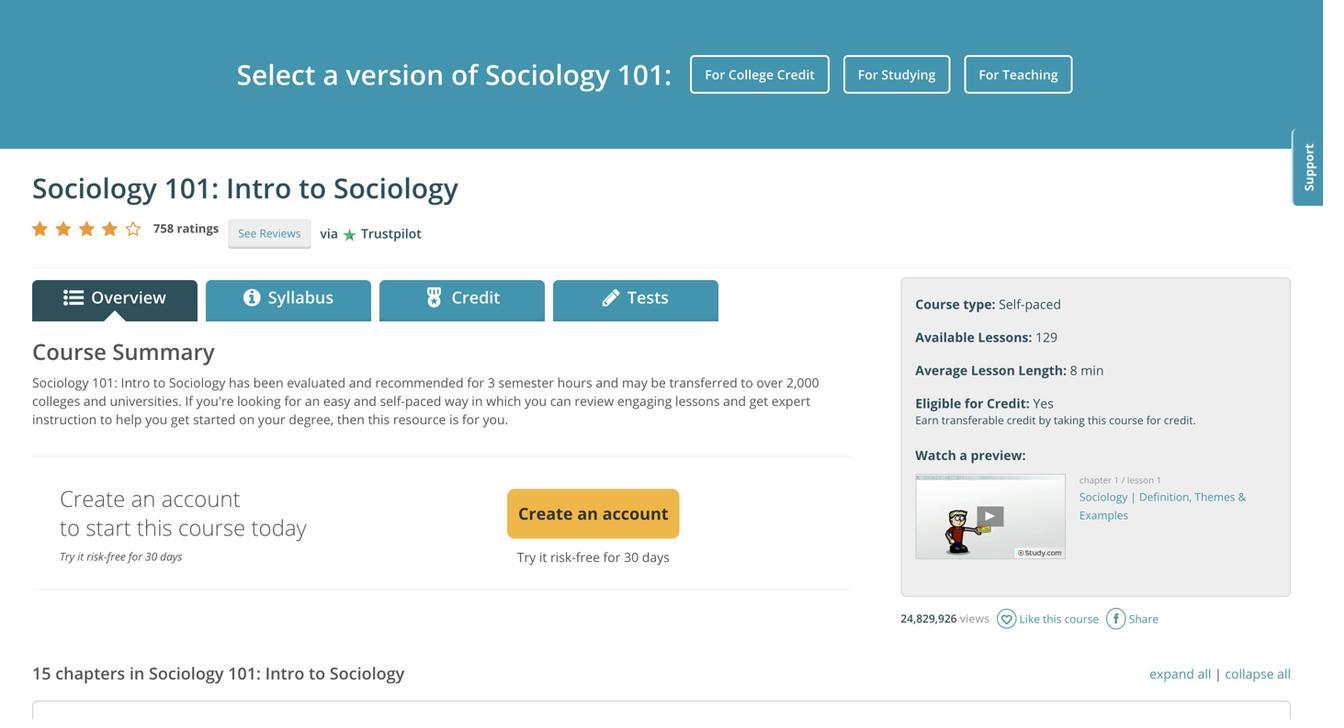 Task type: vqa. For each thing, say whether or not it's contained in the screenshot.
bottom |
yes



Task type: describe. For each thing, give the bounding box(es) containing it.
a for select
[[323, 56, 339, 93]]

for for for college credit
[[705, 66, 725, 83]]

like
[[1019, 611, 1040, 627]]

24,829,926
[[901, 611, 957, 626]]

15
[[32, 662, 51, 685]]

create an account to start this course today try it risk-free for 30 days
[[60, 484, 306, 564]]

to inside create an account to start this course today try it risk-free for 30 days
[[60, 512, 80, 542]]

on
[[239, 411, 255, 428]]

min
[[1081, 362, 1104, 379]]

8
[[1070, 362, 1077, 379]]

info sign image
[[243, 288, 261, 308]]

sociology 101: intro to sociology
[[32, 169, 458, 207]]

taking
[[1054, 413, 1085, 428]]

degree,
[[289, 411, 334, 428]]

if
[[185, 392, 193, 410]]

which
[[486, 392, 521, 410]]

views
[[960, 611, 989, 626]]

for left credit.
[[1146, 413, 1161, 428]]

758
[[153, 220, 174, 237]]

college
[[728, 66, 774, 83]]

reviews
[[259, 226, 301, 241]]

easy
[[323, 392, 350, 410]]

eligible
[[915, 395, 961, 412]]

2 vertical spatial intro
[[265, 662, 304, 685]]

an for create an account
[[577, 503, 598, 525]]

create for create an account to start this course today try it risk-free for 30 days
[[60, 484, 125, 514]]

instruction
[[32, 411, 97, 428]]

watch
[[915, 447, 956, 464]]

recommended
[[375, 374, 464, 391]]

account for create an account
[[602, 503, 669, 525]]

test prep
[[416, 74, 476, 92]]

subjects
[[258, 74, 312, 92]]

sociology inside chapter 1 / lesson 1 sociology | definition, themes & examples
[[1079, 490, 1128, 504]]

&
[[1238, 490, 1246, 504]]

for studying button
[[843, 55, 950, 94]]

test
[[416, 74, 443, 92]]

version
[[346, 56, 444, 93]]

definition,
[[1139, 490, 1192, 504]]

trustpilot
[[361, 225, 421, 242]]

1 days from the left
[[642, 549, 670, 566]]

for inside create an account to start this course today try it risk-free for 30 days
[[128, 549, 142, 564]]

select a version of sociology 101:
[[237, 56, 672, 93]]

collapse
[[1225, 665, 1274, 683]]

studying
[[882, 66, 936, 83]]

trustpilot image
[[343, 228, 356, 242]]

course inside eligible for credit: yes earn transferable credit by taking this course for credit.
[[1109, 413, 1143, 428]]

facebook image
[[1106, 608, 1126, 630]]

chapter
[[1079, 474, 1112, 487]]

credit
[[777, 66, 815, 83]]

your
[[258, 411, 285, 428]]

has
[[229, 374, 250, 391]]

tutoring link
[[559, 63, 641, 103]]

risk- inside create an account to start this course today try it risk-free for 30 days
[[87, 549, 107, 564]]

an inside course summary sociology 101: intro to sociology has been evaluated and recommended for 3 semester hours and may be transferred to over 2,000 colleges and universities. if you're looking for an easy and self-paced way in which you can review engaging lessons and get expert instruction to help you get started on your degree, then this resource is for you.
[[305, 392, 320, 410]]

available
[[915, 329, 975, 346]]

for for for studying
[[858, 66, 878, 83]]

sociology 101:
[[485, 56, 672, 93]]

teach
[[503, 74, 541, 92]]

you.
[[483, 411, 508, 428]]

for up the "transferable"
[[965, 395, 983, 412]]

1 vertical spatial in
[[129, 662, 145, 685]]

themes
[[1195, 490, 1235, 504]]

by
[[1039, 413, 1051, 428]]

select
[[237, 56, 316, 93]]

transferred
[[669, 374, 737, 391]]

plans
[[206, 74, 240, 92]]

for college credit button
[[690, 55, 829, 94]]

for studying
[[858, 66, 936, 83]]

you're
[[196, 392, 234, 410]]

chapters
[[55, 662, 125, 685]]

summary
[[112, 337, 215, 367]]

badge image
[[424, 288, 444, 308]]

create for create an account
[[518, 503, 573, 525]]

a for watch
[[960, 447, 967, 464]]

started
[[193, 411, 236, 428]]

1 risk- from the left
[[550, 549, 576, 566]]

2 all from the left
[[1277, 665, 1291, 683]]

be
[[651, 374, 666, 391]]

see
[[238, 226, 257, 241]]

then
[[337, 411, 365, 428]]

1 free from the left
[[576, 549, 600, 566]]

share
[[1129, 611, 1159, 627]]

see reviews
[[238, 226, 301, 241]]

and up easy
[[349, 374, 372, 391]]

plans link
[[198, 63, 250, 103]]

lessons
[[675, 392, 720, 410]]

129
[[1035, 329, 1058, 346]]

chapter 1 / lesson 1 sociology | definition, themes & examples
[[1079, 474, 1246, 523]]

free inside create an account to start this course today try it risk-free for 30 days
[[107, 549, 126, 564]]

2 horizontal spatial 101:
[[228, 662, 261, 685]]

sociology | definition, themes & examples link
[[1079, 490, 1246, 523]]

help
[[116, 411, 142, 428]]

1 horizontal spatial |
[[1215, 665, 1222, 683]]

looking
[[237, 392, 281, 410]]

1 horizontal spatial you
[[525, 392, 547, 410]]

may
[[622, 374, 648, 391]]

expand all link
[[1150, 665, 1215, 683]]

for teaching button
[[964, 55, 1073, 94]]

colleges
[[32, 392, 80, 410]]

1 vertical spatial get
[[171, 411, 190, 428]]

in inside course summary sociology 101: intro to sociology has been evaluated and recommended for 3 semester hours and may be transferred to over 2,000 colleges and universities. if you're looking for an easy and self-paced way in which you can review engaging lessons and get expert instruction to help you get started on your degree, then this resource is for you.
[[472, 392, 483, 410]]

expand
[[1150, 665, 1194, 683]]

ratings
[[177, 220, 219, 237]]



Task type: locate. For each thing, give the bounding box(es) containing it.
paced inside course summary sociology 101: intro to sociology has been evaluated and recommended for 3 semester hours and may be transferred to over 2,000 colleges and universities. if you're looking for an easy and self-paced way in which you can review engaging lessons and get expert instruction to help you get started on your degree, then this resource is for you.
[[405, 392, 441, 410]]

all right collapse
[[1277, 665, 1291, 683]]

can
[[550, 392, 571, 410]]

course left today
[[178, 512, 246, 542]]

0 horizontal spatial free
[[107, 549, 126, 564]]

been
[[253, 374, 283, 391]]

for
[[467, 374, 484, 391], [284, 392, 302, 410], [965, 395, 983, 412], [462, 411, 479, 428], [1146, 413, 1161, 428], [603, 549, 621, 566], [128, 549, 142, 564]]

2 horizontal spatial course
[[1109, 413, 1143, 428]]

today
[[251, 512, 306, 542]]

0 horizontal spatial 30
[[145, 549, 157, 564]]

an up degree,
[[305, 392, 320, 410]]

sociology
[[32, 169, 157, 207], [333, 169, 458, 207], [32, 374, 89, 391], [169, 374, 225, 391], [1079, 490, 1128, 504], [149, 662, 224, 685], [330, 662, 405, 685]]

you down semester
[[525, 392, 547, 410]]

pencil image
[[603, 288, 620, 308]]

lessons:
[[978, 329, 1032, 346]]

create down the instruction on the left
[[60, 484, 125, 514]]

risk- down start
[[87, 549, 107, 564]]

1 horizontal spatial get
[[749, 392, 768, 410]]

semester
[[498, 374, 554, 391]]

3
[[488, 374, 495, 391]]

1 vertical spatial |
[[1215, 665, 1222, 683]]

a right subjects
[[323, 56, 339, 93]]

for left studying
[[858, 66, 878, 83]]

1 horizontal spatial risk-
[[550, 549, 576, 566]]

create an account
[[518, 503, 669, 525]]

2 free from the left
[[107, 549, 126, 564]]

you
[[525, 392, 547, 410], [145, 411, 167, 428]]

course inside create an account to start this course today try it risk-free for 30 days
[[178, 512, 246, 542]]

0 horizontal spatial create
[[60, 484, 125, 514]]

1 up definition,
[[1156, 474, 1162, 487]]

2 horizontal spatial an
[[577, 503, 598, 525]]

collapse all link
[[1225, 665, 1291, 683]]

expand all | collapse all
[[1150, 665, 1291, 683]]

0 vertical spatial in
[[472, 392, 483, 410]]

you down universities.
[[145, 411, 167, 428]]

for
[[705, 66, 725, 83], [858, 66, 878, 83], [979, 66, 999, 83]]

paced up resource
[[405, 392, 441, 410]]

1 vertical spatial paced
[[405, 392, 441, 410]]

courses link
[[330, 63, 408, 103]]

self-
[[380, 392, 405, 410]]

1 horizontal spatial 101:
[[164, 169, 219, 207]]

an inside create an account to start this course today try it risk-free for 30 days
[[131, 484, 156, 514]]

1 horizontal spatial free
[[576, 549, 600, 566]]

1 vertical spatial intro
[[121, 374, 150, 391]]

account up try it risk-free for 30 days
[[602, 503, 669, 525]]

1 horizontal spatial course
[[915, 296, 960, 313]]

for right is
[[462, 411, 479, 428]]

course type: self-paced
[[915, 296, 1061, 313]]

0 horizontal spatial days
[[160, 549, 182, 564]]

average
[[915, 362, 968, 379]]

create up try it risk-free for 30 days
[[518, 503, 573, 525]]

over
[[756, 374, 783, 391]]

course inside course summary sociology 101: intro to sociology has been evaluated and recommended for 3 semester hours and may be transferred to over 2,000 colleges and universities. if you're looking for an easy and self-paced way in which you can review engaging lessons and get expert instruction to help you get started on your degree, then this resource is for you.
[[32, 337, 107, 367]]

0 horizontal spatial 101:
[[92, 374, 118, 391]]

credit
[[1007, 413, 1036, 428]]

this inside course summary sociology 101: intro to sociology has been evaluated and recommended for 3 semester hours and may be transferred to over 2,000 colleges and universities. if you're looking for an easy and self-paced way in which you can review engaging lessons and get expert instruction to help you get started on your degree, then this resource is for you.
[[368, 411, 390, 428]]

test prep link
[[408, 63, 495, 103]]

for teaching
[[979, 66, 1058, 83]]

course left credit.
[[1109, 413, 1143, 428]]

this inside create an account to start this course today try it risk-free for 30 days
[[137, 512, 172, 542]]

0 horizontal spatial it
[[77, 549, 84, 564]]

0 vertical spatial course
[[1109, 413, 1143, 428]]

see reviews link
[[228, 220, 311, 247]]

this down self-
[[368, 411, 390, 428]]

course up "available"
[[915, 296, 960, 313]]

in right way
[[472, 392, 483, 410]]

0 horizontal spatial course
[[32, 337, 107, 367]]

2 risk- from the left
[[87, 549, 107, 564]]

to
[[299, 169, 326, 207], [153, 374, 166, 391], [741, 374, 753, 391], [100, 411, 112, 428], [60, 512, 80, 542], [309, 662, 325, 685]]

0 vertical spatial intro
[[226, 169, 292, 207]]

account inside create an account to start this course today try it risk-free for 30 days
[[161, 484, 240, 514]]

30
[[624, 549, 639, 566], [145, 549, 157, 564]]

1 left /
[[1114, 474, 1119, 487]]

this inside eligible for credit: yes earn transferable credit by taking this course for credit.
[[1088, 413, 1106, 428]]

way
[[445, 392, 468, 410]]

intro inside course summary sociology 101: intro to sociology has been evaluated and recommended for 3 semester hours and may be transferred to over 2,000 colleges and universities. if you're looking for an easy and self-paced way in which you can review engaging lessons and get expert instruction to help you get started on your degree, then this resource is for you.
[[121, 374, 150, 391]]

watch a preview:
[[915, 447, 1026, 464]]

teach link
[[495, 63, 559, 103]]

via
[[320, 225, 338, 242]]

get down if
[[171, 411, 190, 428]]

0 horizontal spatial account
[[161, 484, 240, 514]]

account down 'started'
[[161, 484, 240, 514]]

create
[[60, 484, 125, 514], [518, 503, 573, 525]]

universities.
[[110, 392, 182, 410]]

1 vertical spatial you
[[145, 411, 167, 428]]

create inside create an account to start this course today try it risk-free for 30 days
[[60, 484, 125, 514]]

paced up 129
[[1025, 296, 1061, 313]]

1 horizontal spatial course
[[1064, 611, 1099, 627]]

courses
[[339, 74, 390, 92]]

like this course
[[1019, 611, 1099, 627]]

1 horizontal spatial for
[[858, 66, 878, 83]]

1 horizontal spatial create
[[518, 503, 573, 525]]

2 vertical spatial course
[[1064, 611, 1099, 627]]

0 horizontal spatial you
[[145, 411, 167, 428]]

get down over
[[749, 392, 768, 410]]

2 vertical spatial 101:
[[228, 662, 261, 685]]

0 horizontal spatial 1
[[1114, 474, 1119, 487]]

24,829,926 views
[[901, 611, 989, 626]]

1 horizontal spatial it
[[539, 549, 547, 566]]

risk-
[[550, 549, 576, 566], [87, 549, 107, 564]]

it
[[539, 549, 547, 566], [77, 549, 84, 564]]

teaching
[[1002, 66, 1058, 83]]

0 vertical spatial get
[[749, 392, 768, 410]]

of
[[451, 56, 478, 93]]

in
[[472, 392, 483, 410], [129, 662, 145, 685]]

a right watch
[[960, 447, 967, 464]]

0 horizontal spatial paced
[[405, 392, 441, 410]]

try inside create an account to start this course today try it risk-free for 30 days
[[60, 549, 75, 564]]

transferable
[[942, 413, 1004, 428]]

credit:
[[987, 395, 1030, 412]]

it inside create an account to start this course today try it risk-free for 30 days
[[77, 549, 84, 564]]

0 vertical spatial paced
[[1025, 296, 1061, 313]]

2 for from the left
[[858, 66, 878, 83]]

for down start
[[128, 549, 142, 564]]

0 horizontal spatial risk-
[[87, 549, 107, 564]]

1 horizontal spatial account
[[602, 503, 669, 525]]

course left facebook icon
[[1064, 611, 1099, 627]]

2,000
[[786, 374, 819, 391]]

and up "then"
[[354, 392, 377, 410]]

risk- down create an account link
[[550, 549, 576, 566]]

| left collapse
[[1215, 665, 1222, 683]]

earn
[[915, 413, 939, 428]]

2 it from the left
[[77, 549, 84, 564]]

this right like on the bottom of page
[[1043, 611, 1062, 627]]

0 vertical spatial course
[[915, 296, 960, 313]]

try
[[517, 549, 536, 566], [60, 549, 75, 564]]

1 horizontal spatial a
[[960, 447, 967, 464]]

tutoring
[[567, 74, 622, 92]]

free down start
[[107, 549, 126, 564]]

free
[[576, 549, 600, 566], [107, 549, 126, 564]]

2 horizontal spatial for
[[979, 66, 999, 83]]

preview:
[[971, 447, 1026, 464]]

list ul image
[[64, 288, 84, 308]]

for down create an account link
[[603, 549, 621, 566]]

| inside chapter 1 / lesson 1 sociology | definition, themes & examples
[[1130, 490, 1136, 504]]

for left teaching
[[979, 66, 999, 83]]

0 horizontal spatial get
[[171, 411, 190, 428]]

and up review
[[596, 374, 619, 391]]

and up the instruction on the left
[[84, 392, 106, 410]]

0 vertical spatial you
[[525, 392, 547, 410]]

examples
[[1079, 508, 1128, 523]]

0 vertical spatial 101:
[[164, 169, 219, 207]]

1 horizontal spatial in
[[472, 392, 483, 410]]

review
[[575, 392, 614, 410]]

is
[[449, 411, 459, 428]]

all
[[1198, 665, 1211, 683], [1277, 665, 1291, 683]]

1 it from the left
[[539, 549, 547, 566]]

0 horizontal spatial |
[[1130, 490, 1136, 504]]

2 30 from the left
[[145, 549, 157, 564]]

1 try from the left
[[517, 549, 536, 566]]

1 horizontal spatial try
[[517, 549, 536, 566]]

lesson
[[1127, 474, 1154, 487]]

1 horizontal spatial 30
[[624, 549, 639, 566]]

1 30 from the left
[[624, 549, 639, 566]]

101:
[[164, 169, 219, 207], [92, 374, 118, 391], [228, 662, 261, 685]]

1 1 from the left
[[1114, 474, 1119, 487]]

engaging
[[617, 392, 672, 410]]

1 horizontal spatial paced
[[1025, 296, 1061, 313]]

for for for teaching
[[979, 66, 999, 83]]

course for course summary
[[32, 337, 107, 367]]

an up try it risk-free for 30 days
[[577, 503, 598, 525]]

for college credit
[[705, 66, 815, 83]]

0 horizontal spatial for
[[705, 66, 725, 83]]

/
[[1122, 474, 1125, 487]]

1 vertical spatial course
[[32, 337, 107, 367]]

evaluated
[[287, 374, 346, 391]]

lesson
[[971, 362, 1015, 379]]

an
[[305, 392, 320, 410], [131, 484, 156, 514], [577, 503, 598, 525]]

for left the college
[[705, 66, 725, 83]]

course up colleges
[[32, 337, 107, 367]]

course for course type:
[[915, 296, 960, 313]]

0 vertical spatial a
[[323, 56, 339, 93]]

1 vertical spatial course
[[178, 512, 246, 542]]

days inside create an account to start this course today try it risk-free for 30 days
[[160, 549, 182, 564]]

0 horizontal spatial in
[[129, 662, 145, 685]]

| down lesson
[[1130, 490, 1136, 504]]

share link
[[1106, 608, 1166, 630]]

0 vertical spatial |
[[1130, 490, 1136, 504]]

an for create an account to start this course today try it risk-free for 30 days
[[131, 484, 156, 514]]

2 try from the left
[[60, 549, 75, 564]]

and down the transferred
[[723, 392, 746, 410]]

1 all from the left
[[1198, 665, 1211, 683]]

in right chapters
[[129, 662, 145, 685]]

course
[[915, 296, 960, 313], [32, 337, 107, 367]]

0 horizontal spatial all
[[1198, 665, 1211, 683]]

free down create an account link
[[576, 549, 600, 566]]

0 horizontal spatial try
[[60, 549, 75, 564]]

0 horizontal spatial course
[[178, 512, 246, 542]]

support link
[[1292, 129, 1323, 206]]

15 chapters in sociology 101: intro to sociology
[[32, 662, 405, 685]]

1
[[1114, 474, 1119, 487], [1156, 474, 1162, 487]]

0 horizontal spatial an
[[131, 484, 156, 514]]

2 days from the left
[[160, 549, 182, 564]]

this right taking
[[1088, 413, 1106, 428]]

1 for from the left
[[705, 66, 725, 83]]

1 vertical spatial a
[[960, 447, 967, 464]]

account for create an account to start this course today try it risk-free for 30 days
[[161, 484, 240, 514]]

all right expand
[[1198, 665, 1211, 683]]

2 1 from the left
[[1156, 474, 1162, 487]]

1 horizontal spatial an
[[305, 392, 320, 410]]

this right start
[[137, 512, 172, 542]]

for left 3
[[467, 374, 484, 391]]

30 inside create an account to start this course today try it risk-free for 30 days
[[145, 549, 157, 564]]

1 horizontal spatial all
[[1277, 665, 1291, 683]]

101: inside course summary sociology 101: intro to sociology has been evaluated and recommended for 3 semester hours and may be transferred to over 2,000 colleges and universities. if you're looking for an easy and self-paced way in which you can review engaging lessons and get expert instruction to help you get started on your degree, then this resource is for you.
[[92, 374, 118, 391]]

1 horizontal spatial days
[[642, 549, 670, 566]]

0 horizontal spatial a
[[323, 56, 339, 93]]

1 vertical spatial 101:
[[92, 374, 118, 391]]

an down help
[[131, 484, 156, 514]]

eligible for credit: yes earn transferable credit by taking this course for credit.
[[915, 395, 1196, 428]]

3 for from the left
[[979, 66, 999, 83]]

sociology | definition, themes & examples image
[[915, 474, 1066, 560]]

for up degree,
[[284, 392, 302, 410]]

1 horizontal spatial 1
[[1156, 474, 1162, 487]]



